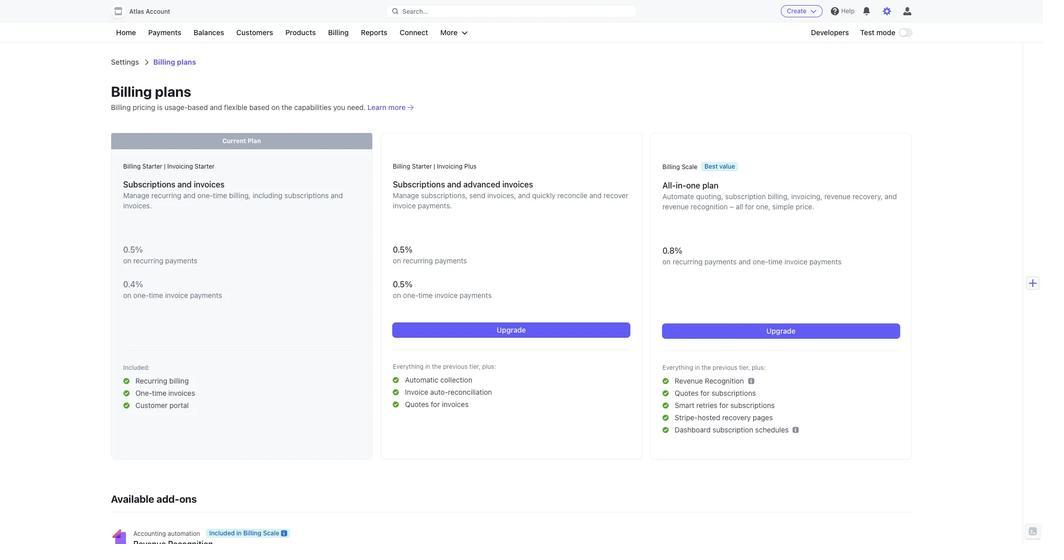 Task type: describe. For each thing, give the bounding box(es) containing it.
customers
[[236, 28, 273, 37]]

value
[[720, 163, 735, 170]]

the for all-
[[702, 364, 711, 372]]

you
[[333, 103, 345, 112]]

atlas account button
[[111, 4, 180, 18]]

retries
[[697, 402, 718, 410]]

available
[[111, 494, 154, 506]]

connect link
[[395, 27, 433, 39]]

everything in the previous tier, plus: for advanced
[[393, 363, 496, 371]]

0.5% on recurring payments for 0.5%
[[393, 245, 467, 265]]

included in billing scale
[[209, 530, 279, 538]]

best
[[705, 163, 718, 170]]

0 horizontal spatial the
[[282, 103, 292, 112]]

invoices.
[[123, 202, 152, 210]]

on inside "0.8% on recurring payments and one-time invoice payments"
[[663, 258, 671, 266]]

0.5% inside 0.5% on one-time invoice payments
[[393, 280, 413, 289]]

test
[[861, 28, 875, 37]]

0.8%
[[663, 246, 683, 256]]

0.4%
[[123, 280, 143, 289]]

tier, for plan
[[739, 364, 750, 372]]

settings link
[[111, 58, 139, 66]]

subscriptions and invoices manage recurring and one-time billing, including subscriptions and invoices.
[[123, 180, 343, 210]]

subscriptions,
[[421, 191, 468, 200]]

automatic
[[405, 376, 439, 385]]

more
[[389, 103, 406, 112]]

accounting automation
[[133, 531, 200, 538]]

| for advanced
[[434, 163, 435, 170]]

notifications image
[[863, 7, 871, 15]]

accounting
[[133, 531, 166, 538]]

–
[[730, 203, 734, 211]]

recurring up 0.5% on one-time invoice payments
[[403, 257, 433, 265]]

for up stripe-hosted recovery pages
[[720, 402, 729, 410]]

current plan
[[222, 137, 261, 145]]

starter for subscriptions and advanced invoices
[[412, 163, 432, 170]]

revenue recognition
[[675, 377, 744, 386]]

1 vertical spatial plans
[[155, 83, 191, 100]]

0 vertical spatial plans
[[177, 58, 196, 66]]

upgrade button for invoices
[[393, 324, 630, 338]]

atlas
[[129, 8, 144, 15]]

one-
[[135, 389, 152, 398]]

more button
[[435, 27, 473, 39]]

subscriptions inside subscriptions and invoices manage recurring and one-time billing, including subscriptions and invoices.
[[285, 191, 329, 200]]

automation
[[168, 531, 200, 538]]

1 based from the left
[[188, 103, 208, 112]]

create
[[787, 7, 807, 15]]

pricing
[[133, 103, 155, 112]]

payments
[[148, 28, 181, 37]]

invoice inside "0.8% on recurring payments and one-time invoice payments"
[[785, 258, 808, 266]]

plan
[[248, 137, 261, 145]]

1 vertical spatial subscriptions
[[712, 389, 756, 398]]

0.5% for 0.4%
[[123, 245, 143, 255]]

1 vertical spatial revenue
[[663, 203, 689, 211]]

dashboard
[[675, 426, 711, 435]]

smart
[[675, 402, 695, 410]]

quotes for quotes for subscriptions
[[675, 389, 699, 398]]

home
[[116, 28, 136, 37]]

billing pricing is usage-based and flexible based on the capabilities you need.
[[111, 103, 366, 112]]

subscription inside all-in-one plan automate quoting, subscription billing, invoicing, revenue recovery, and revenue recognition – all for one, simple price.
[[725, 192, 766, 201]]

more
[[441, 28, 458, 37]]

included
[[209, 530, 235, 538]]

learn more link
[[368, 103, 414, 113]]

balances
[[194, 28, 224, 37]]

everything for all-
[[663, 364, 693, 372]]

products link
[[280, 27, 321, 39]]

invoice auto-reconciliation
[[405, 388, 492, 397]]

invoice inside 0.4% on one-time invoice payments
[[165, 291, 188, 300]]

stripe-
[[675, 414, 698, 423]]

quotes for quotes for invoices
[[405, 401, 429, 409]]

0.4% on one-time invoice payments
[[123, 280, 222, 300]]

0.5% on one-time invoice payments
[[393, 280, 492, 300]]

portal
[[170, 402, 189, 410]]

help
[[842, 7, 855, 15]]

one,
[[756, 203, 771, 211]]

send
[[470, 191, 486, 200]]

simple
[[773, 203, 794, 211]]

and inside "0.8% on recurring payments and one-time invoice payments"
[[739, 258, 751, 266]]

atlas account
[[129, 8, 170, 15]]

one
[[687, 181, 701, 190]]

recurring inside subscriptions and invoices manage recurring and one-time billing, including subscriptions and invoices.
[[151, 191, 181, 200]]

customer
[[135, 402, 168, 410]]

invoices,
[[488, 191, 516, 200]]

payments inside 0.5% on one-time invoice payments
[[460, 291, 492, 300]]

billing starter | invoicing plus
[[393, 163, 477, 170]]

plan
[[703, 181, 719, 190]]

0.8% on recurring payments and one-time invoice payments
[[663, 246, 842, 266]]

recover
[[604, 191, 629, 200]]

1 vertical spatial scale
[[263, 530, 279, 538]]

current
[[222, 137, 246, 145]]

revenue
[[675, 377, 703, 386]]

learn
[[368, 103, 387, 112]]

subscriptions and advanced invoices manage subscriptions, send invoices, and quickly reconcile and recover invoice payments.
[[393, 180, 629, 210]]

settings
[[111, 58, 139, 66]]

time inside subscriptions and invoices manage recurring and one-time billing, including subscriptions and invoices.
[[213, 191, 227, 200]]

including
[[253, 191, 283, 200]]

1 vertical spatial billing plans
[[111, 83, 191, 100]]

plus: for plan
[[752, 364, 766, 372]]

customer portal
[[135, 402, 189, 410]]

recovery
[[723, 414, 751, 423]]

upgrade button for plan
[[663, 325, 900, 339]]

payments link
[[143, 27, 187, 39]]

is
[[157, 103, 163, 112]]

dashboard subscription schedules
[[675, 426, 789, 435]]

account
[[146, 8, 170, 15]]

payments inside 0.4% on one-time invoice payments
[[190, 291, 222, 300]]

one- inside subscriptions and invoices manage recurring and one-time billing, including subscriptions and invoices.
[[198, 191, 213, 200]]

previous for one
[[713, 364, 738, 372]]

hosted
[[698, 414, 721, 423]]

advanced
[[464, 180, 500, 189]]

best value
[[705, 163, 735, 170]]

included:
[[123, 364, 150, 372]]

invoice inside subscriptions and advanced invoices manage subscriptions, send invoices, and quickly reconcile and recover invoice payments.
[[393, 202, 416, 210]]

time inside 0.5% on one-time invoice payments
[[419, 291, 433, 300]]

in for and
[[425, 363, 430, 371]]

tier, for invoices
[[470, 363, 481, 371]]

products
[[285, 28, 316, 37]]

recovery,
[[853, 192, 883, 201]]

everything for subscriptions
[[393, 363, 424, 371]]



Task type: vqa. For each thing, say whether or not it's contained in the screenshot.
the Balances
yes



Task type: locate. For each thing, give the bounding box(es) containing it.
0 horizontal spatial billing,
[[229, 191, 251, 200]]

invoicing,
[[792, 192, 823, 201]]

starter up subscriptions, at the left top
[[412, 163, 432, 170]]

subscriptions for subscriptions and advanced invoices
[[393, 180, 445, 189]]

2 manage from the left
[[393, 191, 419, 200]]

starter up invoices.
[[142, 163, 162, 170]]

available add-ons
[[111, 494, 197, 506]]

1 horizontal spatial scale
[[682, 163, 698, 171]]

based right is
[[188, 103, 208, 112]]

2 | from the left
[[434, 163, 435, 170]]

invoices inside subscriptions and advanced invoices manage subscriptions, send invoices, and quickly reconcile and recover invoice payments.
[[503, 180, 533, 189]]

one- inside 0.5% on one-time invoice payments
[[403, 291, 419, 300]]

based right flexible
[[249, 103, 270, 112]]

subscription
[[725, 192, 766, 201], [713, 426, 754, 435]]

recognition
[[705, 377, 744, 386]]

quotes for invoices
[[405, 401, 469, 409]]

in-
[[676, 181, 687, 190]]

manage
[[123, 191, 150, 200], [393, 191, 419, 200]]

0.5% for 0.5%
[[393, 245, 413, 255]]

subscriptions down billing starter | invoicing plus
[[393, 180, 445, 189]]

invoicing for advanced
[[437, 163, 463, 170]]

quotes for subscriptions
[[675, 389, 756, 398]]

plans down the payments link
[[177, 58, 196, 66]]

reconcile
[[558, 191, 588, 200]]

subscriptions up invoices.
[[123, 180, 176, 189]]

invoice inside 0.5% on one-time invoice payments
[[435, 291, 458, 300]]

revenue
[[825, 192, 851, 201], [663, 203, 689, 211]]

usage-
[[165, 103, 188, 112]]

one- inside "0.8% on recurring payments and one-time invoice payments"
[[753, 258, 769, 266]]

previous up recognition
[[713, 364, 738, 372]]

billing, inside subscriptions and invoices manage recurring and one-time billing, including subscriptions and invoices.
[[229, 191, 251, 200]]

0 horizontal spatial invoicing
[[167, 163, 193, 170]]

need.
[[347, 103, 366, 112]]

one- inside 0.4% on one-time invoice payments
[[133, 291, 149, 300]]

subscription up all
[[725, 192, 766, 201]]

manage inside subscriptions and advanced invoices manage subscriptions, send invoices, and quickly reconcile and recover invoice payments.
[[393, 191, 419, 200]]

starter for subscriptions and invoices
[[142, 163, 162, 170]]

recurring
[[151, 191, 181, 200], [133, 257, 163, 265], [403, 257, 433, 265], [673, 258, 703, 266]]

2 starter from the left
[[195, 163, 215, 170]]

in right 'included'
[[236, 530, 242, 538]]

2 horizontal spatial in
[[695, 364, 700, 372]]

billing, up simple
[[768, 192, 790, 201]]

2 horizontal spatial the
[[702, 364, 711, 372]]

based
[[188, 103, 208, 112], [249, 103, 270, 112]]

1 horizontal spatial 0.5% on recurring payments
[[393, 245, 467, 265]]

quickly
[[532, 191, 556, 200]]

0 horizontal spatial in
[[236, 530, 242, 538]]

0 vertical spatial revenue
[[825, 192, 851, 201]]

billing plans down the payments link
[[153, 58, 196, 66]]

one-
[[198, 191, 213, 200], [753, 258, 769, 266], [133, 291, 149, 300], [403, 291, 419, 300]]

for right all
[[745, 203, 754, 211]]

reconciliation
[[448, 388, 492, 397]]

payments.
[[418, 202, 452, 210]]

subscription down recovery
[[713, 426, 754, 435]]

1 horizontal spatial in
[[425, 363, 430, 371]]

0 horizontal spatial previous
[[443, 363, 468, 371]]

plus: for invoices
[[482, 363, 496, 371]]

recurring down billing starter | invoicing starter in the top of the page
[[151, 191, 181, 200]]

everything
[[393, 363, 424, 371], [663, 364, 693, 372]]

everything up revenue
[[663, 364, 693, 372]]

billing, left including
[[229, 191, 251, 200]]

1 invoicing from the left
[[167, 163, 193, 170]]

upgrade for invoices
[[497, 326, 526, 335]]

plus
[[464, 163, 477, 170]]

developers
[[811, 28, 849, 37]]

search…
[[403, 7, 428, 15]]

invoices down invoice auto-reconciliation
[[442, 401, 469, 409]]

reports
[[361, 28, 388, 37]]

recurring inside "0.8% on recurring payments and one-time invoice payments"
[[673, 258, 703, 266]]

quotes down invoice
[[405, 401, 429, 409]]

2 subscriptions from the left
[[393, 180, 445, 189]]

scale up one
[[682, 163, 698, 171]]

time
[[213, 191, 227, 200], [769, 258, 783, 266], [149, 291, 163, 300], [419, 291, 433, 300], [152, 389, 167, 398]]

1 vertical spatial subscription
[[713, 426, 754, 435]]

stripe-hosted recovery pages
[[675, 414, 773, 423]]

0 vertical spatial billing plans
[[153, 58, 196, 66]]

upgrade
[[497, 326, 526, 335], [767, 327, 796, 336]]

0 horizontal spatial tier,
[[470, 363, 481, 371]]

the up the revenue recognition
[[702, 364, 711, 372]]

0 horizontal spatial upgrade button
[[393, 324, 630, 338]]

test mode
[[861, 28, 896, 37]]

Search… search field
[[386, 5, 637, 18]]

0 vertical spatial quotes
[[675, 389, 699, 398]]

0 horizontal spatial quotes
[[405, 401, 429, 409]]

mode
[[877, 28, 896, 37]]

1 horizontal spatial starter
[[195, 163, 215, 170]]

0.5% on recurring payments for 0.4%
[[123, 245, 197, 265]]

invoices down billing starter | invoicing starter in the top of the page
[[194, 180, 225, 189]]

in for in-
[[695, 364, 700, 372]]

help button
[[827, 3, 859, 19]]

1 0.5% on recurring payments from the left
[[123, 245, 197, 265]]

0 vertical spatial scale
[[682, 163, 698, 171]]

subscriptions right including
[[285, 191, 329, 200]]

revenue left "recovery,"
[[825, 192, 851, 201]]

manage up payments.
[[393, 191, 419, 200]]

subscriptions inside subscriptions and invoices manage recurring and one-time billing, including subscriptions and invoices.
[[123, 180, 176, 189]]

0.5%
[[123, 245, 143, 255], [393, 245, 413, 255], [393, 280, 413, 289]]

billing plans up pricing
[[111, 83, 191, 100]]

previous up the collection
[[443, 363, 468, 371]]

manage inside subscriptions and invoices manage recurring and one-time billing, including subscriptions and invoices.
[[123, 191, 150, 200]]

for down auto-
[[431, 401, 440, 409]]

0 horizontal spatial scale
[[263, 530, 279, 538]]

learn more
[[368, 103, 406, 112]]

1 horizontal spatial based
[[249, 103, 270, 112]]

invoices for subscriptions
[[194, 180, 225, 189]]

0 vertical spatial subscription
[[725, 192, 766, 201]]

0 horizontal spatial |
[[164, 163, 166, 170]]

invoices up 'invoices,'
[[503, 180, 533, 189]]

| for invoices
[[164, 163, 166, 170]]

1 horizontal spatial upgrade button
[[663, 325, 900, 339]]

tier, up recognition
[[739, 364, 750, 372]]

starter up subscriptions and invoices manage recurring and one-time billing, including subscriptions and invoices.
[[195, 163, 215, 170]]

ons
[[179, 494, 197, 506]]

1 horizontal spatial manage
[[393, 191, 419, 200]]

everything up "automatic"
[[393, 363, 424, 371]]

all
[[736, 203, 743, 211]]

0 vertical spatial subscriptions
[[285, 191, 329, 200]]

connect
[[400, 28, 428, 37]]

1 vertical spatial quotes
[[405, 401, 429, 409]]

everything in the previous tier, plus: up automatic collection
[[393, 363, 496, 371]]

plus: up pages
[[752, 364, 766, 372]]

billing plans
[[153, 58, 196, 66], [111, 83, 191, 100]]

billing, inside all-in-one plan automate quoting, subscription billing, invoicing, revenue recovery, and revenue recognition – all for one, simple price.
[[768, 192, 790, 201]]

|
[[164, 163, 166, 170], [434, 163, 435, 170]]

subscriptions up smart retries for subscriptions
[[712, 389, 756, 398]]

0 horizontal spatial based
[[188, 103, 208, 112]]

1 horizontal spatial upgrade
[[767, 327, 796, 336]]

1 horizontal spatial everything
[[663, 364, 693, 372]]

on inside 0.5% on one-time invoice payments
[[393, 291, 401, 300]]

flexible
[[224, 103, 248, 112]]

time inside "0.8% on recurring payments and one-time invoice payments"
[[769, 258, 783, 266]]

in
[[425, 363, 430, 371], [695, 364, 700, 372], [236, 530, 242, 538]]

smart retries for subscriptions
[[675, 402, 775, 410]]

quoting,
[[696, 192, 724, 201]]

0 horizontal spatial plus:
[[482, 363, 496, 371]]

all-in-one plan automate quoting, subscription billing, invoicing, revenue recovery, and revenue recognition – all for one, simple price.
[[663, 181, 897, 211]]

recurring down 0.8%
[[673, 258, 703, 266]]

capabilities
[[294, 103, 332, 112]]

1 horizontal spatial previous
[[713, 364, 738, 372]]

and
[[210, 103, 222, 112], [178, 180, 192, 189], [447, 180, 461, 189], [183, 191, 196, 200], [331, 191, 343, 200], [518, 191, 531, 200], [590, 191, 602, 200], [885, 192, 897, 201], [739, 258, 751, 266]]

1 manage from the left
[[123, 191, 150, 200]]

1 | from the left
[[164, 163, 166, 170]]

manage up invoices.
[[123, 191, 150, 200]]

2 0.5% on recurring payments from the left
[[393, 245, 467, 265]]

0 horizontal spatial revenue
[[663, 203, 689, 211]]

price.
[[796, 203, 815, 211]]

1 subscriptions from the left
[[123, 180, 176, 189]]

all-
[[663, 181, 676, 190]]

time inside 0.4% on one-time invoice payments
[[149, 291, 163, 300]]

everything in the previous tier, plus:
[[393, 363, 496, 371], [663, 364, 766, 372]]

on inside 0.4% on one-time invoice payments
[[123, 291, 131, 300]]

3 starter from the left
[[412, 163, 432, 170]]

schedules
[[756, 426, 789, 435]]

plus: up reconciliation
[[482, 363, 496, 371]]

everything in the previous tier, plus: up the revenue recognition
[[663, 364, 766, 372]]

0.5% on recurring payments up 0.4% on one-time invoice payments
[[123, 245, 197, 265]]

1 horizontal spatial plus:
[[752, 364, 766, 372]]

1 horizontal spatial invoicing
[[437, 163, 463, 170]]

0 horizontal spatial starter
[[142, 163, 162, 170]]

1 horizontal spatial subscriptions
[[393, 180, 445, 189]]

plans up the 'usage-' at the left of page
[[155, 83, 191, 100]]

1 horizontal spatial tier,
[[739, 364, 750, 372]]

0 horizontal spatial everything in the previous tier, plus:
[[393, 363, 496, 371]]

0.5% on recurring payments up 0.5% on one-time invoice payments
[[393, 245, 467, 265]]

0 horizontal spatial 0.5% on recurring payments
[[123, 245, 197, 265]]

invoicing for invoices
[[167, 163, 193, 170]]

subscriptions up pages
[[731, 402, 775, 410]]

invoices up portal
[[168, 389, 195, 398]]

customers link
[[231, 27, 278, 39]]

the for subscriptions
[[432, 363, 442, 371]]

1 horizontal spatial |
[[434, 163, 435, 170]]

tier, up the collection
[[470, 363, 481, 371]]

for up retries
[[701, 389, 710, 398]]

1 horizontal spatial quotes
[[675, 389, 699, 398]]

0 horizontal spatial manage
[[123, 191, 150, 200]]

subscriptions for subscriptions and invoices
[[123, 180, 176, 189]]

invoices for quotes
[[442, 401, 469, 409]]

and inside all-in-one plan automate quoting, subscription billing, invoicing, revenue recovery, and revenue recognition – all for one, simple price.
[[885, 192, 897, 201]]

subscriptions inside subscriptions and advanced invoices manage subscriptions, send invoices, and quickly reconcile and recover invoice payments.
[[393, 180, 445, 189]]

2 based from the left
[[249, 103, 270, 112]]

billing starter | invoicing starter
[[123, 163, 215, 170]]

quotes
[[675, 389, 699, 398], [405, 401, 429, 409]]

the
[[282, 103, 292, 112], [432, 363, 442, 371], [702, 364, 711, 372]]

scale right 'included'
[[263, 530, 279, 538]]

recurring billing
[[135, 377, 189, 386]]

0 horizontal spatial subscriptions
[[123, 180, 176, 189]]

recurring up the '0.4%' in the left of the page
[[133, 257, 163, 265]]

revenue down automate at the top of the page
[[663, 203, 689, 211]]

recognition
[[691, 203, 728, 211]]

1 starter from the left
[[142, 163, 162, 170]]

balances link
[[189, 27, 229, 39]]

for inside all-in-one plan automate quoting, subscription billing, invoicing, revenue recovery, and revenue recognition – all for one, simple price.
[[745, 203, 754, 211]]

previous
[[443, 363, 468, 371], [713, 364, 738, 372]]

scale
[[682, 163, 698, 171], [263, 530, 279, 538]]

create button
[[781, 5, 823, 17]]

2 invoicing from the left
[[437, 163, 463, 170]]

invoices for one-
[[168, 389, 195, 398]]

0 horizontal spatial everything
[[393, 363, 424, 371]]

the up automatic collection
[[432, 363, 442, 371]]

in up revenue
[[695, 364, 700, 372]]

in up "automatic"
[[425, 363, 430, 371]]

one-time invoices
[[135, 389, 195, 398]]

invoicing
[[167, 163, 193, 170], [437, 163, 463, 170]]

add-
[[157, 494, 179, 506]]

1 horizontal spatial the
[[432, 363, 442, 371]]

2 horizontal spatial starter
[[412, 163, 432, 170]]

upgrade for plan
[[767, 327, 796, 336]]

home link
[[111, 27, 141, 39]]

1 horizontal spatial revenue
[[825, 192, 851, 201]]

the left capabilities
[[282, 103, 292, 112]]

1 horizontal spatial everything in the previous tier, plus:
[[663, 364, 766, 372]]

recurring
[[135, 377, 167, 386]]

on
[[272, 103, 280, 112], [123, 257, 131, 265], [393, 257, 401, 265], [663, 258, 671, 266], [123, 291, 131, 300], [393, 291, 401, 300]]

pages
[[753, 414, 773, 423]]

invoices inside subscriptions and invoices manage recurring and one-time billing, including subscriptions and invoices.
[[194, 180, 225, 189]]

1 horizontal spatial billing,
[[768, 192, 790, 201]]

Search… text field
[[386, 5, 637, 18]]

quotes up smart
[[675, 389, 699, 398]]

previous for advanced
[[443, 363, 468, 371]]

2 vertical spatial subscriptions
[[731, 402, 775, 410]]

0.5% on recurring payments
[[123, 245, 197, 265], [393, 245, 467, 265]]

plus:
[[482, 363, 496, 371], [752, 364, 766, 372]]

0 horizontal spatial upgrade
[[497, 326, 526, 335]]

everything in the previous tier, plus: for one
[[663, 364, 766, 372]]



